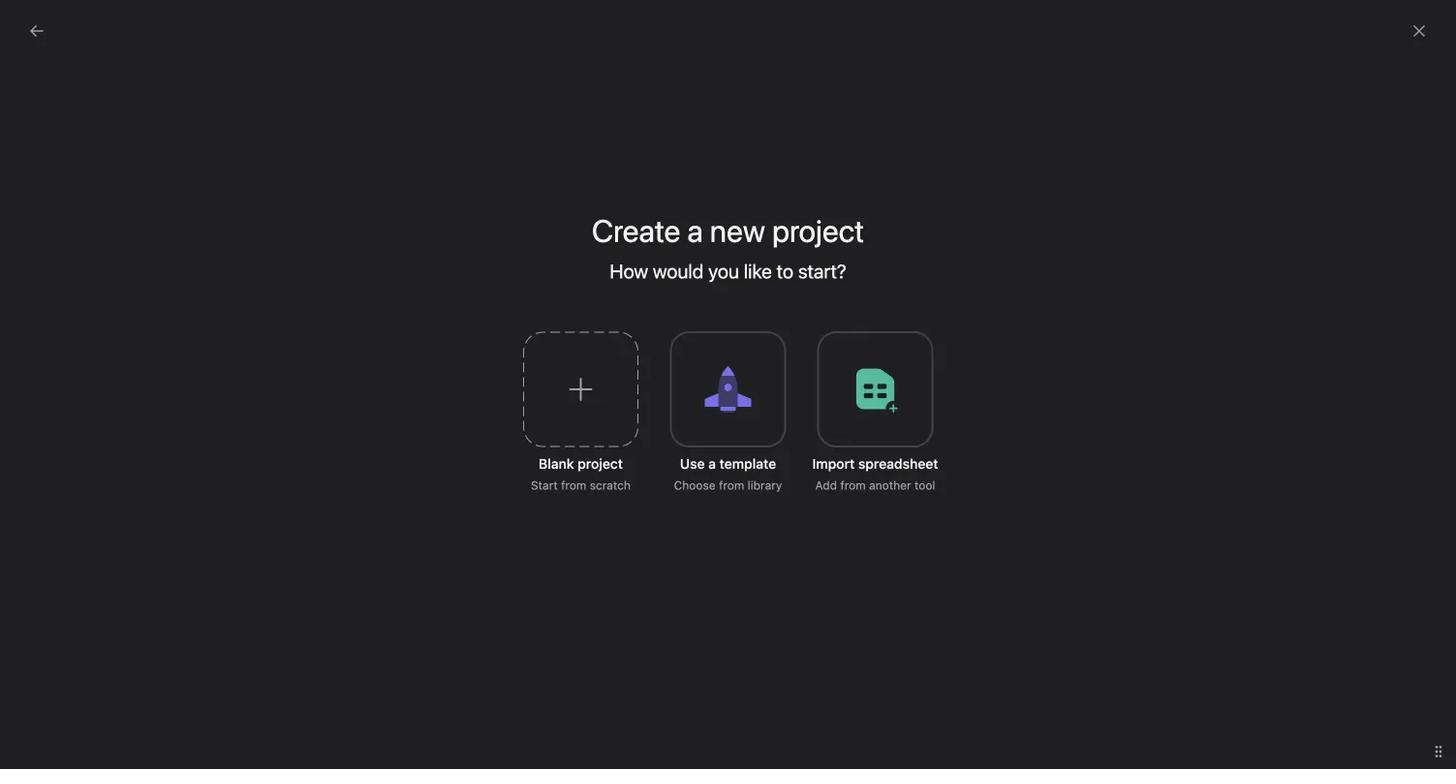Task type: locate. For each thing, give the bounding box(es) containing it.
1 horizontal spatial a
[[708, 456, 716, 472]]

list box
[[499, 8, 965, 39]]

2 from from the left
[[719, 479, 744, 492]]

row
[[234, 198, 1456, 234], [234, 233, 1456, 235], [234, 234, 1456, 270], [234, 269, 1456, 305], [234, 304, 1456, 340]]

new project
[[710, 212, 864, 249]]

0 horizontal spatial from
[[561, 479, 587, 492]]

project
[[578, 456, 623, 472]]

from inside 'blank project start from scratch'
[[561, 479, 587, 492]]

1 horizontal spatial from
[[719, 479, 744, 492]]

a right use
[[708, 456, 716, 472]]

2 horizontal spatial from
[[840, 479, 866, 492]]

0 vertical spatial a
[[687, 212, 703, 249]]

from down blank
[[561, 479, 587, 492]]

add
[[815, 479, 837, 492]]

1 row from the top
[[234, 198, 1456, 234]]

hide sidebar image
[[25, 16, 41, 31]]

row containing status
[[234, 198, 1456, 234]]

from down template
[[719, 479, 744, 492]]

task
[[863, 210, 888, 224]]

3 row from the top
[[234, 234, 1456, 270]]

from inside 'import spreadsheet add from another tool'
[[840, 479, 866, 492]]

blank project start from scratch
[[531, 456, 631, 492]]

blank
[[539, 456, 574, 472]]

from right add
[[840, 479, 866, 492]]

a for create
[[687, 212, 703, 249]]

a up would
[[687, 212, 703, 249]]

0 horizontal spatial a
[[687, 212, 703, 249]]

choose
[[674, 479, 716, 492]]

use
[[680, 456, 705, 472]]

from inside 'use a template choose from library'
[[719, 479, 744, 492]]

status
[[670, 210, 705, 224]]

import spreadsheet add from another tool
[[812, 456, 938, 492]]

from for import
[[840, 479, 866, 492]]

3 from from the left
[[840, 479, 866, 492]]

how
[[610, 260, 648, 282]]

1 vertical spatial a
[[708, 456, 716, 472]]

progress
[[891, 210, 940, 224]]

use a template choose from library
[[674, 456, 782, 492]]

would
[[653, 260, 704, 282]]

like
[[744, 260, 772, 282]]

a inside 'use a template choose from library'
[[708, 456, 716, 472]]

a
[[687, 212, 703, 249], [708, 456, 716, 472]]

1 from from the left
[[561, 479, 587, 492]]

import
[[812, 456, 855, 472]]

from
[[561, 479, 587, 492], [719, 479, 744, 492], [840, 479, 866, 492]]

tool
[[915, 479, 935, 492]]



Task type: vqa. For each thing, say whether or not it's contained in the screenshot.
a to the bottom
yes



Task type: describe. For each thing, give the bounding box(es) containing it.
from for blank
[[561, 479, 587, 492]]

another
[[869, 479, 911, 492]]

spreadsheet
[[858, 456, 938, 472]]

to start?
[[777, 260, 846, 282]]

go back image
[[29, 23, 45, 39]]

template
[[720, 456, 776, 472]]

library
[[748, 479, 782, 492]]

create
[[592, 212, 680, 249]]

start
[[531, 479, 558, 492]]

scratch
[[590, 479, 631, 492]]

how would you like to start?
[[610, 260, 846, 282]]

task progress
[[863, 210, 940, 224]]

close image
[[1412, 23, 1427, 39]]

you
[[708, 260, 739, 282]]

a for use
[[708, 456, 716, 472]]

create a new project
[[592, 212, 864, 249]]

2 row from the top
[[234, 233, 1456, 235]]

4 row from the top
[[234, 269, 1456, 305]]

5 row from the top
[[234, 304, 1456, 340]]



